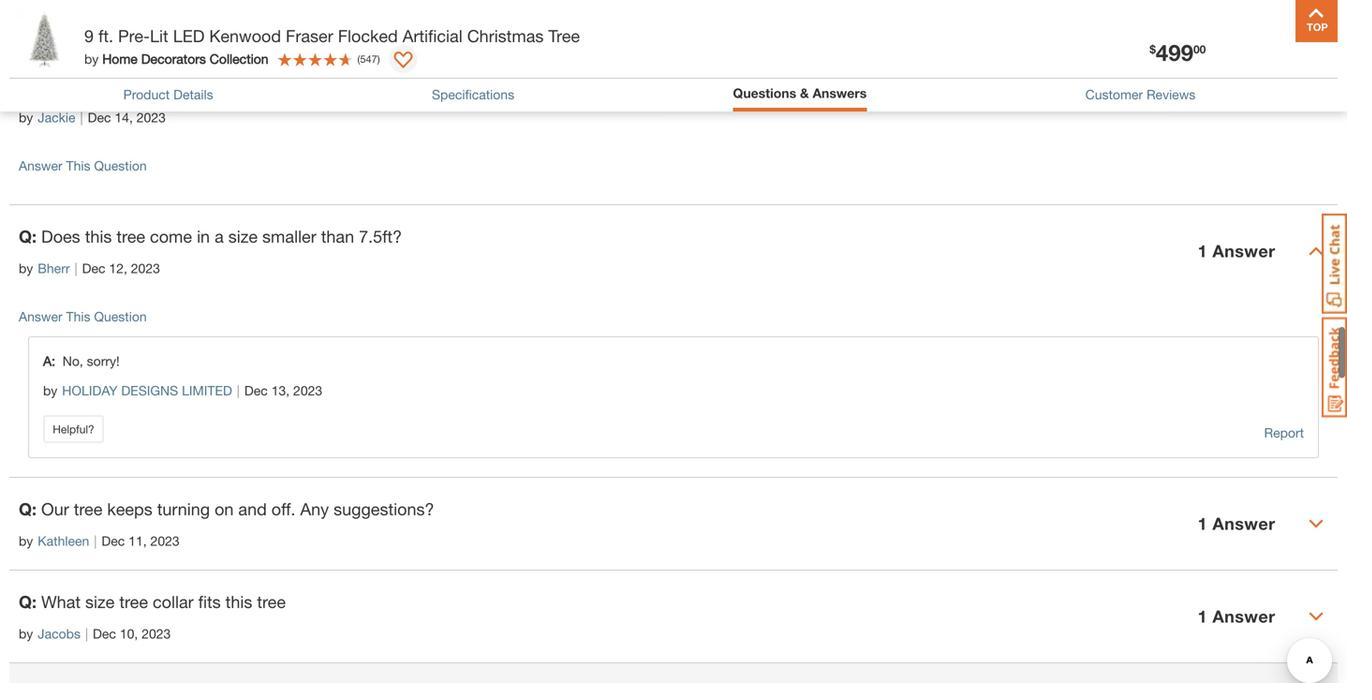 Task type: describe. For each thing, give the bounding box(es) containing it.
bherr
[[38, 261, 70, 276]]

came
[[100, 76, 142, 96]]

by holiday designs limited | dec 13, 2023
[[43, 383, 323, 399]]

tree right fits
[[257, 592, 286, 612]]

fits
[[198, 592, 221, 612]]

product image image
[[14, 9, 75, 70]]

sorry!
[[87, 354, 120, 369]]

9
[[84, 26, 94, 46]]

top button
[[1296, 0, 1339, 42]]

by for our
[[19, 533, 33, 549]]

q: our tree keeps turning on and off. any suggestions?
[[19, 499, 434, 519]]

q: for q: our tree keeps turning on and off. any suggestions?
[[19, 499, 37, 519]]

0 vertical spatial this
[[569, 76, 596, 96]]

yet!
[[875, 76, 903, 96]]

14,
[[115, 110, 133, 125]]

artificial
[[403, 26, 463, 46]]

jacobs
[[38, 626, 81, 642]]

3 i from the left
[[711, 76, 716, 96]]

| for collar
[[85, 626, 88, 642]]

the
[[227, 76, 250, 96]]

any
[[300, 499, 329, 519]]

kenwood
[[209, 26, 281, 46]]

4
[[86, 17, 93, 33]]

come
[[150, 227, 192, 247]]

limited
[[182, 383, 232, 399]]

by home decorators collection
[[84, 51, 269, 67]]

it
[[862, 76, 871, 96]]

1 this from the top
[[66, 158, 90, 174]]

q: does this tree come in a size smaller than 7.5ft?
[[19, 227, 402, 247]]

a
[[215, 227, 224, 247]]

turning
[[157, 499, 210, 519]]

on
[[215, 499, 234, 519]]

holiday
[[62, 383, 118, 399]]

kathleen button
[[38, 532, 89, 551]]

display image
[[394, 52, 413, 70]]

dec for come
[[82, 261, 105, 276]]

haven't
[[720, 76, 775, 96]]

$
[[1150, 43, 1157, 56]]

of inside questions element
[[314, 76, 329, 96]]

by kathleen | dec 11, 2023
[[19, 533, 180, 549]]

luckily
[[654, 76, 707, 96]]

jacobs button
[[38, 624, 81, 644]]

96
[[112, 17, 126, 33]]

dec for turning
[[102, 533, 125, 549]]

a: no, sorry!
[[43, 354, 120, 369]]

q: for q: today i came home and the bottom of my tree isn't lit!!!!???? can i fix this issue? luckily i haven't decorated it yet! help!!
[[19, 76, 37, 96]]

1 i from the left
[[91, 76, 95, 96]]

than
[[321, 227, 354, 247]]

report
[[1265, 425, 1305, 441]]

helpful?
[[53, 423, 94, 436]]

home
[[102, 51, 138, 67]]

what
[[41, 592, 81, 612]]

by for what
[[19, 626, 33, 642]]

q: what size tree collar fits this tree
[[19, 592, 286, 612]]

lit
[[150, 26, 168, 46]]

by down 9
[[84, 51, 99, 67]]

collar
[[153, 592, 194, 612]]

(
[[358, 53, 360, 65]]

keeps
[[107, 499, 153, 519]]

holiday designs limited button
[[62, 381, 232, 401]]

details
[[173, 87, 213, 102]]

12,
[[109, 261, 127, 276]]

caret image for what size tree collar fits this tree
[[1309, 609, 1324, 624]]

2023 for home
[[137, 110, 166, 125]]

q: today i came home and the bottom of my tree isn't lit!!!!???? can i fix this issue? luckily i haven't decorated it yet! help!!
[[19, 76, 951, 96]]

1 answer this question link from the top
[[19, 158, 147, 174]]

$ 499 00
[[1150, 39, 1207, 66]]

questions element
[[9, 54, 1339, 664]]

today
[[41, 76, 86, 96]]

pre-
[[118, 26, 150, 46]]

11,
[[129, 533, 147, 549]]

1 for than
[[1199, 241, 1208, 261]]

10,
[[120, 626, 138, 642]]

1 for suggestions?
[[1199, 514, 1208, 534]]

7.5ft?
[[359, 227, 402, 247]]

customer
[[1086, 87, 1144, 102]]

tree up 12,
[[117, 227, 145, 247]]

2 answer this question from the top
[[19, 309, 147, 324]]

showing - 4 of 96
[[19, 17, 126, 33]]

bherr button
[[38, 259, 70, 279]]

home
[[146, 76, 189, 96]]

suggestions?
[[334, 499, 434, 519]]

jackie
[[38, 110, 75, 125]]

by jackie | dec 14, 2023
[[19, 110, 166, 125]]

tree down )
[[361, 76, 390, 96]]

dec for home
[[88, 110, 111, 125]]

tree
[[549, 26, 580, 46]]

designs
[[121, 383, 178, 399]]

q: for q: does this tree come in a size smaller than 7.5ft?
[[19, 227, 37, 247]]

issue?
[[601, 76, 649, 96]]

answer for does this tree come in a size smaller than 7.5ft?
[[1213, 241, 1276, 261]]

&
[[800, 85, 809, 101]]

answer for what size tree collar fits this tree
[[1213, 607, 1276, 627]]

off.
[[272, 499, 296, 519]]



Task type: locate. For each thing, give the bounding box(es) containing it.
3 1 answer from the top
[[1199, 607, 1276, 627]]

| for come
[[75, 261, 77, 276]]

help!!
[[907, 76, 951, 96]]

0 horizontal spatial this
[[85, 227, 112, 247]]

q: left 'what'
[[19, 592, 37, 612]]

this down the by jackie | dec 14, 2023
[[66, 158, 90, 174]]

bottom
[[255, 76, 309, 96]]

1 vertical spatial and
[[238, 499, 267, 519]]

2023 right 11,
[[150, 533, 180, 549]]

dec left the 13,
[[245, 383, 268, 399]]

3 1 from the top
[[1199, 607, 1208, 627]]

| right limited
[[237, 383, 240, 399]]

00
[[1194, 43, 1207, 56]]

dec left 10,
[[93, 626, 116, 642]]

q: for q: what size tree collar fits this tree
[[19, 592, 37, 612]]

answers
[[813, 85, 867, 101]]

caret image
[[1309, 244, 1324, 259]]

a:
[[43, 354, 55, 369]]

by left jacobs
[[19, 626, 33, 642]]

specifications
[[432, 87, 515, 102]]

1 vertical spatial answer this question
[[19, 309, 147, 324]]

2 caret image from the top
[[1309, 609, 1324, 624]]

0
[[1199, 90, 1208, 110]]

dec left 12,
[[82, 261, 105, 276]]

2023
[[137, 110, 166, 125], [131, 261, 160, 276], [293, 383, 323, 399], [150, 533, 180, 549], [142, 626, 171, 642]]

1
[[1199, 241, 1208, 261], [1199, 514, 1208, 534], [1199, 607, 1208, 627]]

product details button
[[123, 85, 213, 104], [123, 85, 213, 104]]

0 vertical spatial question
[[94, 158, 147, 174]]

does
[[41, 227, 80, 247]]

13,
[[272, 383, 290, 399]]

1 vertical spatial of
[[314, 76, 329, 96]]

1 answer for than
[[1199, 241, 1276, 261]]

0 horizontal spatial of
[[97, 17, 108, 33]]

isn't
[[394, 76, 426, 96]]

caret image
[[1309, 517, 1324, 532], [1309, 609, 1324, 624]]

2 question from the top
[[94, 309, 147, 324]]

1 vertical spatial caret image
[[1309, 609, 1324, 624]]

of left my on the left of the page
[[314, 76, 329, 96]]

0 answer
[[1199, 90, 1276, 110]]

1 vertical spatial answer this question link
[[19, 309, 147, 324]]

by down a:
[[43, 383, 57, 399]]

report button
[[1265, 423, 1305, 444]]

0 vertical spatial 1 answer
[[1199, 241, 1276, 261]]

tree
[[361, 76, 390, 96], [117, 227, 145, 247], [74, 499, 103, 519], [119, 592, 148, 612], [257, 592, 286, 612]]

answer this question
[[19, 158, 147, 174], [19, 309, 147, 324]]

2 horizontal spatial this
[[569, 76, 596, 96]]

in
[[197, 227, 210, 247]]

product details
[[123, 87, 213, 102]]

1 vertical spatial 1
[[1199, 514, 1208, 534]]

can
[[503, 76, 534, 96]]

by left the kathleen
[[19, 533, 33, 549]]

2 answer this question link from the top
[[19, 309, 147, 324]]

| right bherr
[[75, 261, 77, 276]]

tree up 10,
[[119, 592, 148, 612]]

2023 right the 13,
[[293, 383, 323, 399]]

0 vertical spatial and
[[193, 76, 222, 96]]

this
[[66, 158, 90, 174], [66, 309, 90, 324]]

decorated
[[780, 76, 857, 96]]

i left fix
[[538, 76, 543, 96]]

live chat image
[[1323, 214, 1348, 314]]

and left the
[[193, 76, 222, 96]]

size up by jacobs | dec 10, 2023
[[85, 592, 115, 612]]

1 horizontal spatial of
[[314, 76, 329, 96]]

2023 down product
[[137, 110, 166, 125]]

0 vertical spatial answer this question link
[[19, 158, 147, 174]]

of
[[97, 17, 108, 33], [314, 76, 329, 96]]

dec left 11,
[[102, 533, 125, 549]]

by for today
[[19, 110, 33, 125]]

caret image for our tree keeps turning on and off. any suggestions?
[[1309, 517, 1324, 532]]

|
[[80, 110, 83, 125], [75, 261, 77, 276], [237, 383, 240, 399], [94, 533, 97, 549], [85, 626, 88, 642]]

1 vertical spatial this
[[66, 309, 90, 324]]

2 1 from the top
[[1199, 514, 1208, 534]]

answer this question link up a: no, sorry!
[[19, 309, 147, 324]]

question down 14, on the top left of page
[[94, 158, 147, 174]]

-
[[81, 17, 86, 33]]

fraser
[[286, 26, 333, 46]]

question up sorry!
[[94, 309, 147, 324]]

0 vertical spatial size
[[228, 227, 258, 247]]

questions & answers
[[733, 85, 867, 101]]

answer this question down the by jackie | dec 14, 2023
[[19, 158, 147, 174]]

by left jackie on the left of the page
[[19, 110, 33, 125]]

size right a
[[228, 227, 258, 247]]

kathleen
[[38, 533, 89, 549]]

by left bherr
[[19, 261, 33, 276]]

1 vertical spatial question
[[94, 309, 147, 324]]

question
[[94, 158, 147, 174], [94, 309, 147, 324]]

1 vertical spatial 1 answer
[[1199, 514, 1276, 534]]

1 horizontal spatial size
[[228, 227, 258, 247]]

q: left 'our'
[[19, 499, 37, 519]]

2 vertical spatial 1
[[1199, 607, 1208, 627]]

by bherr | dec 12, 2023
[[19, 261, 160, 276]]

0 vertical spatial caret image
[[1309, 517, 1324, 532]]

customer reviews button
[[1086, 85, 1196, 104], [1086, 85, 1196, 104]]

of right the 4
[[97, 17, 108, 33]]

i right the luckily
[[711, 76, 716, 96]]

2 this from the top
[[66, 309, 90, 324]]

2023 for turning
[[150, 533, 180, 549]]

1 vertical spatial size
[[85, 592, 115, 612]]

this up a: no, sorry!
[[66, 309, 90, 324]]

this right fits
[[226, 592, 252, 612]]

2 vertical spatial 1 answer
[[1199, 607, 1276, 627]]

1 horizontal spatial and
[[238, 499, 267, 519]]

answer for today i came home and the bottom of my tree isn't lit!!!!???? can i fix this issue? luckily i haven't decorated it yet! help!!
[[1213, 90, 1276, 110]]

tree right 'our'
[[74, 499, 103, 519]]

0 horizontal spatial i
[[91, 76, 95, 96]]

0 vertical spatial 1
[[1199, 241, 1208, 261]]

no,
[[63, 354, 83, 369]]

lit!!!!????
[[430, 76, 498, 96]]

by for does
[[19, 261, 33, 276]]

1 answer for suggestions?
[[1199, 514, 1276, 534]]

size
[[228, 227, 258, 247], [85, 592, 115, 612]]

1 1 from the top
[[1199, 241, 1208, 261]]

547
[[360, 53, 378, 65]]

q: left 'does' on the left top of the page
[[19, 227, 37, 247]]

1 1 answer from the top
[[1199, 241, 1276, 261]]

dec for collar
[[93, 626, 116, 642]]

1 question from the top
[[94, 158, 147, 174]]

answer
[[1213, 90, 1276, 110], [19, 158, 62, 174], [1213, 241, 1276, 261], [19, 309, 62, 324], [1213, 514, 1276, 534], [1213, 607, 1276, 627]]

specifications button
[[432, 85, 515, 104], [432, 85, 515, 104]]

1 vertical spatial this
[[85, 227, 112, 247]]

christmas
[[467, 26, 544, 46]]

2023 right 10,
[[142, 626, 171, 642]]

my
[[334, 76, 356, 96]]

1 q: from the top
[[19, 76, 37, 96]]

jackie button
[[38, 108, 75, 128]]

answer this question link down the by jackie | dec 14, 2023
[[19, 158, 147, 174]]

this up by bherr | dec 12, 2023
[[85, 227, 112, 247]]

q: left today
[[19, 76, 37, 96]]

1 answer
[[1199, 241, 1276, 261], [1199, 514, 1276, 534], [1199, 607, 1276, 627]]

answer this question up a: no, sorry!
[[19, 309, 147, 324]]

q:
[[19, 76, 37, 96], [19, 227, 37, 247], [19, 499, 37, 519], [19, 592, 37, 612]]

2 q: from the top
[[19, 227, 37, 247]]

0 horizontal spatial size
[[85, 592, 115, 612]]

2023 for come
[[131, 261, 160, 276]]

and right the 'on'
[[238, 499, 267, 519]]

0 vertical spatial of
[[97, 17, 108, 33]]

4 q: from the top
[[19, 592, 37, 612]]

by jacobs | dec 10, 2023
[[19, 626, 171, 642]]

( 547 )
[[358, 53, 380, 65]]

2 vertical spatial this
[[226, 592, 252, 612]]

2023 for collar
[[142, 626, 171, 642]]

ft.
[[98, 26, 113, 46]]

fix
[[547, 76, 565, 96]]

feedback link image
[[1323, 317, 1348, 418]]

our
[[41, 499, 69, 519]]

this right fix
[[569, 76, 596, 96]]

2 1 answer from the top
[[1199, 514, 1276, 534]]

| right jacobs
[[85, 626, 88, 642]]

dec left 14, on the top left of page
[[88, 110, 111, 125]]

1 horizontal spatial i
[[538, 76, 543, 96]]

| right jackie on the left of the page
[[80, 110, 83, 125]]

smaller
[[263, 227, 317, 247]]

customer reviews
[[1086, 87, 1196, 102]]

product
[[123, 87, 170, 102]]

questions
[[733, 85, 797, 101]]

answer for our tree keeps turning on and off. any suggestions?
[[1213, 514, 1276, 534]]

2 i from the left
[[538, 76, 543, 96]]

1 answer this question from the top
[[19, 158, 147, 174]]

and
[[193, 76, 222, 96], [238, 499, 267, 519]]

| for home
[[80, 110, 83, 125]]

helpful? button
[[43, 415, 104, 444]]

2 horizontal spatial i
[[711, 76, 716, 96]]

by for no,
[[43, 383, 57, 399]]

0 vertical spatial answer this question
[[19, 158, 147, 174]]

showing
[[19, 17, 70, 33]]

1 horizontal spatial this
[[226, 592, 252, 612]]

i
[[91, 76, 95, 96], [538, 76, 543, 96], [711, 76, 716, 96]]

questions & answers button
[[733, 83, 867, 107], [733, 83, 867, 103]]

| for turning
[[94, 533, 97, 549]]

i left came
[[91, 76, 95, 96]]

0 vertical spatial this
[[66, 158, 90, 174]]

499
[[1157, 39, 1194, 66]]

1 caret image from the top
[[1309, 517, 1324, 532]]

)
[[378, 53, 380, 65]]

0 horizontal spatial and
[[193, 76, 222, 96]]

2023 right 12,
[[131, 261, 160, 276]]

decorators
[[141, 51, 206, 67]]

| right the kathleen
[[94, 533, 97, 549]]

led
[[173, 26, 205, 46]]

3 q: from the top
[[19, 499, 37, 519]]

this
[[569, 76, 596, 96], [85, 227, 112, 247], [226, 592, 252, 612]]

collection
[[210, 51, 269, 67]]



Task type: vqa. For each thing, say whether or not it's contained in the screenshot.
the left Provides
no



